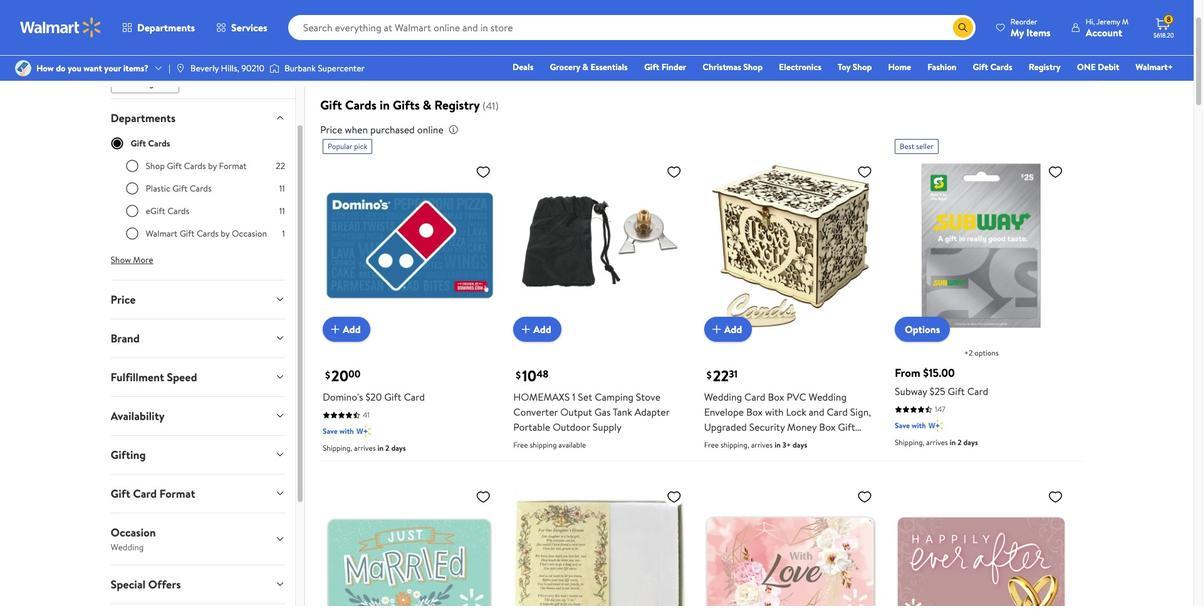 Task type: describe. For each thing, give the bounding box(es) containing it.
shop inside gift cards option group
[[146, 160, 165, 172]]

plastic gift cards
[[146, 182, 212, 195]]

one debit link
[[1071, 60, 1125, 74]]

shop for toy shop
[[853, 61, 872, 73]]

search icon image
[[958, 23, 968, 33]]

0 vertical spatial departments
[[137, 21, 195, 34]]

0 horizontal spatial &
[[423, 97, 431, 113]]

supercenter
[[318, 62, 365, 75]]

0 horizontal spatial registry
[[434, 97, 480, 113]]

security
[[749, 421, 785, 435]]

gift right $20
[[384, 391, 401, 404]]

from
[[895, 366, 921, 381]]

add to favorites list, domino's $20 gift card image
[[476, 164, 491, 180]]

upgraded
[[704, 421, 747, 435]]

0 horizontal spatial |
[[169, 62, 170, 75]]

christmas shop link
[[697, 60, 768, 74]]

burbank supercenter
[[284, 62, 365, 75]]

1 inside gift cards option group
[[282, 227, 285, 240]]

add to favorites list, wedding card box pvc wedding envelope box with lock and card sign, upgraded security money box gift card box for wedding reception birthday baby shower graduation party supplies image
[[857, 164, 872, 180]]

arrives for subway $25 gift card
[[926, 438, 948, 448]]

available
[[559, 440, 586, 451]]

finder
[[662, 61, 686, 73]]

+2 options
[[964, 348, 999, 359]]

offers
[[148, 577, 181, 593]]

clear
[[444, 55, 464, 68]]

add to favorites list, from the bride's parents to the groom poetry wedding handkerchief image
[[667, 490, 682, 505]]

gift right sort
[[973, 61, 988, 73]]

egift cards
[[146, 205, 189, 217]]

availability tab
[[101, 397, 295, 435]]

registry inside 'link'
[[1029, 61, 1061, 73]]

in-store
[[134, 55, 164, 68]]

box up security
[[746, 406, 763, 420]]

online
[[417, 123, 444, 137]]

converter
[[513, 406, 558, 420]]

output
[[560, 406, 592, 420]]

0 vertical spatial &
[[583, 61, 588, 73]]

how
[[36, 62, 54, 75]]

occasion wedding
[[111, 525, 156, 554]]

electronics link
[[773, 60, 827, 74]]

clear all
[[444, 55, 475, 68]]

with inside wedding card box pvc wedding envelope box with lock and card sign, upgraded security money box gift card box for wedding reception birthday baby shower graduation party supplies
[[765, 406, 784, 420]]

2 for domino's $20 gift card
[[385, 443, 389, 454]]

popular
[[328, 141, 352, 152]]

domino's $20 gift card
[[323, 391, 425, 404]]

availability
[[111, 408, 165, 424]]

egift
[[146, 205, 165, 217]]

items?
[[123, 62, 149, 75]]

gift right walmart
[[180, 227, 195, 240]]

card right $20
[[404, 391, 425, 404]]

3+
[[782, 440, 791, 451]]

box left the for
[[728, 436, 744, 450]]

Gift Cards radio
[[111, 137, 123, 150]]

card right and
[[827, 406, 848, 420]]

gift inside wedding card box pvc wedding envelope box with lock and card sign, upgraded security money box gift card box for wedding reception birthday baby shower graduation party supplies
[[838, 421, 855, 435]]

free inside the homemaxs 1 set camping stove converter output gas tank adapter portable outdoor supply free shipping available
[[513, 440, 528, 451]]

sign,
[[850, 406, 871, 420]]

in left gifts
[[380, 97, 390, 113]]

plastic
[[146, 182, 170, 195]]

do
[[56, 62, 66, 75]]

toy
[[838, 61, 851, 73]]

$ 20 00
[[325, 366, 361, 387]]

walmart
[[146, 227, 178, 240]]

gift up plastic gift cards
[[167, 160, 182, 172]]

format inside gift cards option group
[[219, 160, 247, 172]]

90210
[[241, 62, 264, 75]]

$ for 10
[[516, 368, 521, 382]]

 image for burbank supercenter
[[269, 62, 279, 75]]

22 inside gift cards option group
[[276, 160, 285, 172]]

add to cart image for wedding card box pvc wedding envelope box with lock and card sign, upgraded security money box gift card box for wedding reception birthday baby shower graduation party supplies image
[[709, 322, 724, 337]]

shipping, arrives in 2 days for subway $25 gift card
[[895, 438, 978, 448]]

seller
[[916, 141, 934, 152]]

special
[[111, 577, 146, 593]]

brand tab
[[101, 319, 295, 358]]

1 horizontal spatial arrives
[[751, 440, 773, 451]]

save for domino's $20 gift card
[[323, 426, 338, 437]]

wedding card box pvc wedding envelope box with lock and card sign, upgraded security money box gift card box for wedding reception birthday baby shower graduation party supplies
[[704, 391, 875, 480]]

reorder my items
[[1011, 16, 1051, 39]]

in-store button
[[111, 51, 178, 71]]

ad disclaimer and feedback image
[[1073, 15, 1083, 25]]

gift right gift cards radio
[[131, 137, 146, 150]]

one debit
[[1077, 61, 1119, 73]]

Walmart Site-Wide search field
[[288, 15, 976, 40]]

speed
[[167, 370, 197, 385]]

gift card format
[[111, 486, 195, 502]]

1 vertical spatial departments button
[[101, 99, 295, 137]]

tank
[[613, 406, 632, 420]]

deals
[[513, 61, 534, 73]]

11 for egift cards
[[279, 205, 285, 217]]

departments tab
[[101, 99, 295, 137]]

0 vertical spatial departments button
[[112, 13, 206, 43]]

and
[[809, 406, 824, 420]]

add to favorites list, elegant flowers with love walmart gift card image
[[857, 490, 872, 505]]

wedding up and
[[809, 391, 847, 404]]

sort by |
[[950, 55, 989, 68]]

christmas
[[703, 61, 741, 73]]

special offers button
[[101, 566, 295, 604]]

gift card format tab
[[101, 475, 295, 513]]

arrives for domino's $20 gift card
[[354, 443, 376, 454]]

homemaxs 1 set camping stove converter output gas tank adapter portable outdoor supply image
[[513, 159, 687, 332]]

gift down the burbank supercenter at the top left
[[320, 97, 342, 113]]

add to favorites list, just married aqua walmart gift card image
[[476, 490, 491, 505]]

save for subway $25 gift card
[[895, 421, 910, 431]]

gifting button
[[101, 436, 295, 474]]

outdoor
[[553, 421, 590, 435]]

when
[[345, 123, 368, 137]]

for
[[746, 436, 759, 450]]

toy shop link
[[832, 60, 878, 74]]

set
[[578, 391, 592, 404]]

41
[[363, 410, 370, 421]]

add button for 10
[[513, 317, 561, 342]]

147
[[935, 404, 946, 415]]

sort and filter section element
[[96, 41, 1098, 82]]

shop for christmas shop
[[743, 61, 763, 73]]

more
[[133, 254, 153, 266]]

grocery & essentials
[[550, 61, 628, 73]]

price when purchased online
[[320, 123, 444, 137]]

in left the 3+
[[775, 440, 781, 451]]

gift card format button
[[101, 475, 295, 513]]

20
[[331, 366, 348, 387]]

occasion inside gift cards option group
[[232, 227, 267, 240]]

00
[[348, 368, 361, 382]]

with for subway $25 gift card
[[912, 421, 926, 431]]

envelope
[[704, 406, 744, 420]]

grocery & essentials link
[[544, 60, 633, 74]]

1 horizontal spatial gift cards
[[973, 61, 1013, 73]]

show more button
[[101, 250, 163, 270]]

from the bride's parents to the groom poetry wedding handkerchief image
[[513, 485, 687, 607]]

gift cards in gifts & registry (41)
[[320, 97, 499, 113]]

| inside 'sort and filter section' element
[[987, 55, 989, 68]]

cards right walmart
[[197, 227, 219, 240]]

card inside gift card format dropdown button
[[133, 486, 157, 502]]

11 for plastic gift cards
[[279, 182, 285, 195]]

cards right sort by |
[[990, 61, 1013, 73]]

pick
[[354, 141, 367, 152]]

card inside from $15.00 subway $25 gift card
[[967, 385, 988, 399]]

fulfillment speed
[[111, 370, 197, 385]]



Task type: locate. For each thing, give the bounding box(es) containing it.
reorder
[[1011, 16, 1037, 27]]

walmart plus image for domino's $20 gift card
[[356, 426, 371, 438]]

card down gifting in the left of the page
[[133, 486, 157, 502]]

pvc
[[787, 391, 806, 404]]

save with for subway $25 gift card
[[895, 421, 926, 431]]

special offers
[[111, 577, 181, 593]]

gift cards
[[973, 61, 1013, 73], [131, 137, 170, 150]]

Search search field
[[288, 15, 976, 40]]

1 vertical spatial occasion
[[111, 525, 156, 541]]

0 horizontal spatial add button
[[323, 317, 371, 342]]

add button up 31
[[704, 317, 752, 342]]

departments inside tab
[[111, 110, 176, 126]]

price up popular
[[320, 123, 342, 137]]

walmart image
[[20, 18, 102, 38]]

0 horizontal spatial by
[[208, 160, 217, 172]]

0 horizontal spatial walmart plus image
[[356, 426, 371, 438]]

walmart plus image down 147 in the bottom of the page
[[929, 420, 943, 433]]

1 horizontal spatial shipping,
[[895, 438, 925, 448]]

0 horizontal spatial arrives
[[354, 443, 376, 454]]

1 horizontal spatial add button
[[513, 317, 561, 342]]

0 horizontal spatial days
[[391, 443, 406, 454]]

fulfillment speed tab
[[101, 358, 295, 397]]

show
[[111, 254, 131, 266]]

account
[[1086, 25, 1122, 39]]

0 horizontal spatial 2
[[385, 443, 389, 454]]

add button for 22
[[704, 317, 752, 342]]

add up 31
[[724, 323, 742, 337]]

1 horizontal spatial 22
[[713, 366, 729, 387]]

none radio inside gift cards option group
[[126, 205, 138, 217]]

walmart plus image
[[929, 420, 943, 433], [356, 426, 371, 438]]

2 add from the left
[[533, 323, 551, 337]]

arrives down 147 in the bottom of the page
[[926, 438, 948, 448]]

fashion
[[928, 61, 957, 73]]

shipping, arrives in 2 days for domino's $20 gift card
[[323, 443, 406, 454]]

home
[[888, 61, 911, 73]]

price inside dropdown button
[[111, 292, 136, 308]]

baby
[[743, 451, 764, 465]]

free down upgraded
[[704, 440, 719, 451]]

free shipping, arrives in 3+ days
[[704, 440, 807, 451]]

0 horizontal spatial occasion
[[111, 525, 156, 541]]

1 horizontal spatial save
[[895, 421, 910, 431]]

birthday
[[704, 451, 741, 465]]

0 horizontal spatial shipping, arrives in 2 days
[[323, 443, 406, 454]]

shipping, arrives in 2 days down 147 in the bottom of the page
[[895, 438, 978, 448]]

2 horizontal spatial add
[[724, 323, 742, 337]]

add to cart image
[[328, 322, 343, 337], [709, 322, 724, 337]]

3 add button from the left
[[704, 317, 752, 342]]

1 horizontal spatial  image
[[269, 62, 279, 75]]

services button
[[206, 13, 278, 43]]

gifting
[[111, 447, 146, 463]]

format inside dropdown button
[[160, 486, 195, 502]]

0 horizontal spatial  image
[[175, 63, 185, 73]]

departments button up store
[[112, 13, 206, 43]]

shipping, for domino's $20 gift card
[[323, 443, 352, 454]]

gift cards option group
[[126, 160, 285, 250]]

$ left 31
[[707, 368, 712, 382]]

0 horizontal spatial add to cart image
[[328, 322, 343, 337]]

cards up when at the top left of page
[[345, 97, 377, 113]]

box up reception
[[819, 421, 836, 435]]

add to favorites list, subway $25 gift card image
[[1048, 164, 1063, 180]]

1 horizontal spatial add
[[533, 323, 551, 337]]

0 horizontal spatial 1
[[282, 227, 285, 240]]

1 vertical spatial format
[[160, 486, 195, 502]]

&
[[583, 61, 588, 73], [423, 97, 431, 113]]

in down from $15.00 subway $25 gift card
[[950, 438, 956, 448]]

2 horizontal spatial shop
[[853, 61, 872, 73]]

$ inside $ 10 48
[[516, 368, 521, 382]]

gift right $25
[[948, 385, 965, 399]]

price
[[320, 123, 342, 137], [111, 292, 136, 308]]

1 vertical spatial price
[[111, 292, 136, 308]]

save with down subway
[[895, 421, 926, 431]]

2 $ from the left
[[516, 368, 521, 382]]

money
[[787, 421, 817, 435]]

0 vertical spatial by
[[971, 55, 982, 68]]

save down domino's
[[323, 426, 338, 437]]

beverly hills, 90210
[[190, 62, 264, 75]]

1 inside the homemaxs 1 set camping stove converter output gas tank adapter portable outdoor supply free shipping available
[[572, 391, 576, 404]]

0 vertical spatial 22
[[276, 160, 285, 172]]

sort
[[950, 55, 969, 68]]

add to cart image for the domino's $20 gift card image
[[328, 322, 343, 337]]

$25
[[930, 385, 945, 399]]

1 vertical spatial 1
[[572, 391, 576, 404]]

price button
[[101, 281, 295, 319]]

 image
[[269, 62, 279, 75], [175, 63, 185, 73]]

shipping, arrives in 2 days down 41
[[323, 443, 406, 454]]

add button up 00 on the bottom
[[323, 317, 371, 342]]

2 add to cart image from the left
[[709, 322, 724, 337]]

happily ever after walmart gift card image
[[895, 485, 1068, 607]]

save with for domino's $20 gift card
[[323, 426, 354, 437]]

1 horizontal spatial price
[[320, 123, 342, 137]]

fulfillment speed button
[[101, 358, 295, 397]]

essentials
[[591, 61, 628, 73]]

1 add button from the left
[[323, 317, 371, 342]]

1 horizontal spatial free
[[704, 440, 719, 451]]

 image for beverly hills, 90210
[[175, 63, 185, 73]]

None radio
[[126, 160, 138, 172], [126, 182, 138, 195], [126, 227, 138, 240], [126, 160, 138, 172], [126, 182, 138, 195], [126, 227, 138, 240]]

1 horizontal spatial shop
[[743, 61, 763, 73]]

1 horizontal spatial shipping, arrives in 2 days
[[895, 438, 978, 448]]

one
[[1077, 61, 1096, 73]]

box left pvc
[[768, 391, 784, 404]]

0 vertical spatial occasion
[[232, 227, 267, 240]]

price tab
[[101, 281, 295, 319]]

None radio
[[126, 205, 138, 217]]

add button up 48
[[513, 317, 561, 342]]

0 horizontal spatial add
[[343, 323, 361, 337]]

wedding inside button
[[121, 77, 154, 89]]

2 free from the left
[[704, 440, 719, 451]]

homemaxs
[[513, 391, 570, 404]]

grocery
[[550, 61, 580, 73]]

1 free from the left
[[513, 440, 528, 451]]

1 horizontal spatial $
[[516, 368, 521, 382]]

wedding list item
[[111, 71, 181, 93]]

domino's
[[323, 391, 363, 404]]

brand
[[111, 331, 140, 346]]

1 horizontal spatial 2
[[958, 438, 962, 448]]

add to favorites list, homemaxs 1 set camping stove converter output gas tank adapter portable outdoor supply image
[[667, 164, 682, 180]]

subway $25 gift card image
[[895, 159, 1068, 332]]

wedding up envelope
[[704, 391, 742, 404]]

shipping,
[[721, 440, 749, 451]]

by inside 'sort and filter section' element
[[971, 55, 982, 68]]

wedding inside occasion wedding
[[111, 541, 144, 554]]

0 vertical spatial 1
[[282, 227, 285, 240]]

wedding down items?
[[121, 77, 154, 89]]

shipping
[[530, 440, 557, 451]]

0 horizontal spatial save
[[323, 426, 338, 437]]

supplies
[[704, 466, 740, 480]]

occasion inside tab
[[111, 525, 156, 541]]

31
[[729, 368, 738, 382]]

format down departments tab
[[219, 160, 247, 172]]

supply
[[593, 421, 622, 435]]

2 horizontal spatial with
[[912, 421, 926, 431]]

occasion tab
[[101, 514, 295, 565]]

add up 00 on the bottom
[[343, 323, 361, 337]]

$ inside the $ 22 31
[[707, 368, 712, 382]]

price up brand
[[111, 292, 136, 308]]

1 horizontal spatial |
[[987, 55, 989, 68]]

gifting tab
[[101, 436, 295, 474]]

purchased
[[370, 123, 415, 137]]

0 horizontal spatial 22
[[276, 160, 285, 172]]

3 add from the left
[[724, 323, 742, 337]]

1 horizontal spatial 1
[[572, 391, 576, 404]]

gift cards right gift cards radio
[[131, 137, 170, 150]]

camping
[[595, 391, 634, 404]]

2 for subway $25 gift card
[[958, 438, 962, 448]]

gas
[[595, 406, 611, 420]]

shipping, down domino's
[[323, 443, 352, 454]]

$ for 22
[[707, 368, 712, 382]]

with down domino's
[[340, 426, 354, 437]]

0 vertical spatial registry
[[1029, 61, 1061, 73]]

(41)
[[483, 99, 499, 113]]

0 vertical spatial price
[[320, 123, 342, 137]]

wedding card box pvc wedding envelope box with lock and card sign, upgraded security money box gift card box for wedding reception birthday baby shower graduation party supplies image
[[704, 159, 877, 332]]

want
[[84, 62, 102, 75]]

gift inside dropdown button
[[111, 486, 130, 502]]

1 vertical spatial gift cards
[[131, 137, 170, 150]]

domino's $20 gift card image
[[323, 159, 496, 332]]

1 horizontal spatial add to cart image
[[709, 322, 724, 337]]

departments
[[137, 21, 195, 34], [111, 110, 176, 126]]

price for price when purchased online
[[320, 123, 342, 137]]

1 11 from the top
[[279, 182, 285, 195]]

electronics
[[779, 61, 822, 73]]

hi,
[[1086, 16, 1095, 27]]

add to cart image up 20
[[328, 322, 343, 337]]

add to favorites list, happily ever after walmart gift card image
[[1048, 490, 1063, 505]]

cards down shop gift cards by format
[[190, 182, 212, 195]]

lock
[[786, 406, 806, 420]]

fulfillment
[[111, 370, 164, 385]]

1 vertical spatial 22
[[713, 366, 729, 387]]

save
[[895, 421, 910, 431], [323, 426, 338, 437]]

& right grocery
[[583, 61, 588, 73]]

gift left finder at the top of the page
[[644, 61, 659, 73]]

1 vertical spatial &
[[423, 97, 431, 113]]

gift down gifting in the left of the page
[[111, 486, 130, 502]]

$ left '10'
[[516, 368, 521, 382]]

days for domino's $20 gift card
[[391, 443, 406, 454]]

8
[[1167, 14, 1171, 25]]

subway
[[895, 385, 927, 399]]

shop right 'christmas' on the right top of the page
[[743, 61, 763, 73]]

0 horizontal spatial with
[[340, 426, 354, 437]]

format down gifting tab
[[160, 486, 195, 502]]

walmart gift cards by occasion
[[146, 227, 267, 240]]

11
[[279, 182, 285, 195], [279, 205, 285, 217]]

0 vertical spatial 11
[[279, 182, 285, 195]]

shop right the toy
[[853, 61, 872, 73]]

by
[[971, 55, 982, 68], [208, 160, 217, 172], [221, 227, 230, 240]]

how do you want your items?
[[36, 62, 149, 75]]

& right gifts
[[423, 97, 431, 113]]

2 horizontal spatial by
[[971, 55, 982, 68]]

 image left beverly
[[175, 63, 185, 73]]

graduation
[[801, 451, 849, 465]]

0 horizontal spatial price
[[111, 292, 136, 308]]

add for 10
[[533, 323, 551, 337]]

$ for 20
[[325, 368, 330, 382]]

arrives down 41
[[354, 443, 376, 454]]

walmart plus image for subway $25 gift card
[[929, 420, 943, 433]]

in down domino's $20 gift card
[[378, 443, 384, 454]]

add up 48
[[533, 323, 551, 337]]

2 horizontal spatial days
[[964, 438, 978, 448]]

days for subway $25 gift card
[[964, 438, 978, 448]]

home link
[[883, 60, 917, 74]]

just married aqua walmart gift card image
[[323, 485, 496, 607]]

1 horizontal spatial registry
[[1029, 61, 1061, 73]]

cards down plastic gift cards
[[167, 205, 189, 217]]

services
[[231, 21, 267, 34]]

$ inside '$ 20 00'
[[325, 368, 330, 382]]

shop up plastic
[[146, 160, 165, 172]]

deals link
[[507, 60, 539, 74]]

$ left 20
[[325, 368, 330, 382]]

your
[[104, 62, 121, 75]]

add
[[343, 323, 361, 337], [533, 323, 551, 337], [724, 323, 742, 337]]

registry up the legal information icon
[[434, 97, 480, 113]]

departments button up shop gift cards by format
[[101, 99, 295, 137]]

box
[[768, 391, 784, 404], [746, 406, 763, 420], [819, 421, 836, 435], [728, 436, 744, 450]]

 image
[[15, 60, 31, 76]]

options link
[[895, 317, 950, 342]]

add to cart image up the $ 22 31
[[709, 322, 724, 337]]

by for 22
[[208, 160, 217, 172]]

jeremy
[[1097, 16, 1120, 27]]

1 vertical spatial 11
[[279, 205, 285, 217]]

gift inside from $15.00 subway $25 gift card
[[948, 385, 965, 399]]

gift down sign,
[[838, 421, 855, 435]]

elegant flowers with love walmart gift card image
[[704, 485, 877, 607]]

save down subway
[[895, 421, 910, 431]]

1 horizontal spatial by
[[221, 227, 230, 240]]

my
[[1011, 25, 1024, 39]]

with up security
[[765, 406, 784, 420]]

0 horizontal spatial free
[[513, 440, 528, 451]]

shipping, for subway $25 gift card
[[895, 438, 925, 448]]

1 horizontal spatial occasion
[[232, 227, 267, 240]]

0 horizontal spatial save with
[[323, 426, 354, 437]]

shower
[[766, 451, 799, 465]]

by for 1
[[221, 227, 230, 240]]

| right store
[[169, 62, 170, 75]]

gift finder link
[[639, 60, 692, 74]]

1 horizontal spatial save with
[[895, 421, 926, 431]]

adapter
[[635, 406, 670, 420]]

card down +2 options
[[967, 385, 988, 399]]

1 horizontal spatial &
[[583, 61, 588, 73]]

card
[[967, 385, 988, 399], [404, 391, 425, 404], [745, 391, 766, 404], [827, 406, 848, 420], [704, 436, 725, 450], [133, 486, 157, 502]]

gift right plastic
[[173, 182, 188, 195]]

1 add from the left
[[343, 323, 361, 337]]

cards up plastic gift cards
[[184, 160, 206, 172]]

2 horizontal spatial add button
[[704, 317, 752, 342]]

1 add to cart image from the left
[[328, 322, 343, 337]]

registry down items on the right top of the page
[[1029, 61, 1061, 73]]

0 vertical spatial gift cards
[[973, 61, 1013, 73]]

shop gift cards by format
[[146, 160, 247, 172]]

2 vertical spatial by
[[221, 227, 230, 240]]

1 vertical spatial registry
[[434, 97, 480, 113]]

0 horizontal spatial gift cards
[[131, 137, 170, 150]]

reception
[[802, 436, 846, 450]]

0 horizontal spatial $
[[325, 368, 330, 382]]

christmas shop
[[703, 61, 763, 73]]

$20
[[365, 391, 382, 404]]

2 horizontal spatial arrives
[[926, 438, 948, 448]]

wedding up special
[[111, 541, 144, 554]]

show more
[[111, 254, 153, 266]]

card up security
[[745, 391, 766, 404]]

1 horizontal spatial walmart plus image
[[929, 420, 943, 433]]

$ 10 48
[[516, 366, 549, 387]]

free down portable on the left of the page
[[513, 440, 528, 451]]

shipping, down subway
[[895, 438, 925, 448]]

0 horizontal spatial format
[[160, 486, 195, 502]]

departments up store
[[137, 21, 195, 34]]

price for price
[[111, 292, 136, 308]]

1 horizontal spatial with
[[765, 406, 784, 420]]

shop
[[743, 61, 763, 73], [853, 61, 872, 73], [146, 160, 165, 172]]

occasion
[[232, 227, 267, 240], [111, 525, 156, 541]]

clear all button
[[439, 51, 480, 71]]

stove
[[636, 391, 661, 404]]

0 horizontal spatial shipping,
[[323, 443, 352, 454]]

gift cards right sort
[[973, 61, 1013, 73]]

legal information image
[[449, 125, 459, 135]]

shipping, arrives in 2 days
[[895, 438, 978, 448], [323, 443, 406, 454]]

save with down domino's
[[323, 426, 354, 437]]

card up birthday
[[704, 436, 725, 450]]

cards right gift cards radio
[[148, 137, 170, 150]]

0 vertical spatial format
[[219, 160, 247, 172]]

| right sort
[[987, 55, 989, 68]]

add for 22
[[724, 323, 742, 337]]

2
[[958, 438, 962, 448], [385, 443, 389, 454]]

1 $ from the left
[[325, 368, 330, 382]]

gift
[[644, 61, 659, 73], [973, 61, 988, 73], [320, 97, 342, 113], [131, 137, 146, 150], [167, 160, 182, 172], [173, 182, 188, 195], [180, 227, 195, 240], [948, 385, 965, 399], [384, 391, 401, 404], [838, 421, 855, 435], [111, 486, 130, 502]]

|
[[987, 55, 989, 68], [169, 62, 170, 75]]

arrives down security
[[751, 440, 773, 451]]

1 vertical spatial departments
[[111, 110, 176, 126]]

departments down wedding button
[[111, 110, 176, 126]]

wedding
[[121, 77, 154, 89], [704, 391, 742, 404], [809, 391, 847, 404], [762, 436, 800, 450], [111, 541, 144, 554]]

with for domino's $20 gift card
[[340, 426, 354, 437]]

2 add button from the left
[[513, 317, 561, 342]]

1 horizontal spatial days
[[793, 440, 807, 451]]

 image right 90210 at the top left of the page
[[269, 62, 279, 75]]

0 horizontal spatial shop
[[146, 160, 165, 172]]

with down subway
[[912, 421, 926, 431]]

1 vertical spatial by
[[208, 160, 217, 172]]

1 horizontal spatial format
[[219, 160, 247, 172]]

sponsored
[[1036, 15, 1071, 25]]

special offers tab
[[101, 566, 295, 604]]

3 $ from the left
[[707, 368, 712, 382]]

2 11 from the top
[[279, 205, 285, 217]]

add button
[[323, 317, 371, 342], [513, 317, 561, 342], [704, 317, 752, 342]]

2 horizontal spatial $
[[707, 368, 712, 382]]

in-
[[134, 55, 145, 68]]

wedding up the shower at the right of the page
[[762, 436, 800, 450]]

walmart plus image down 41
[[356, 426, 371, 438]]

add to cart image
[[518, 322, 533, 337]]

tab
[[101, 605, 295, 607]]

gift finder
[[644, 61, 686, 73]]



Task type: vqa. For each thing, say whether or not it's contained in the screenshot.


